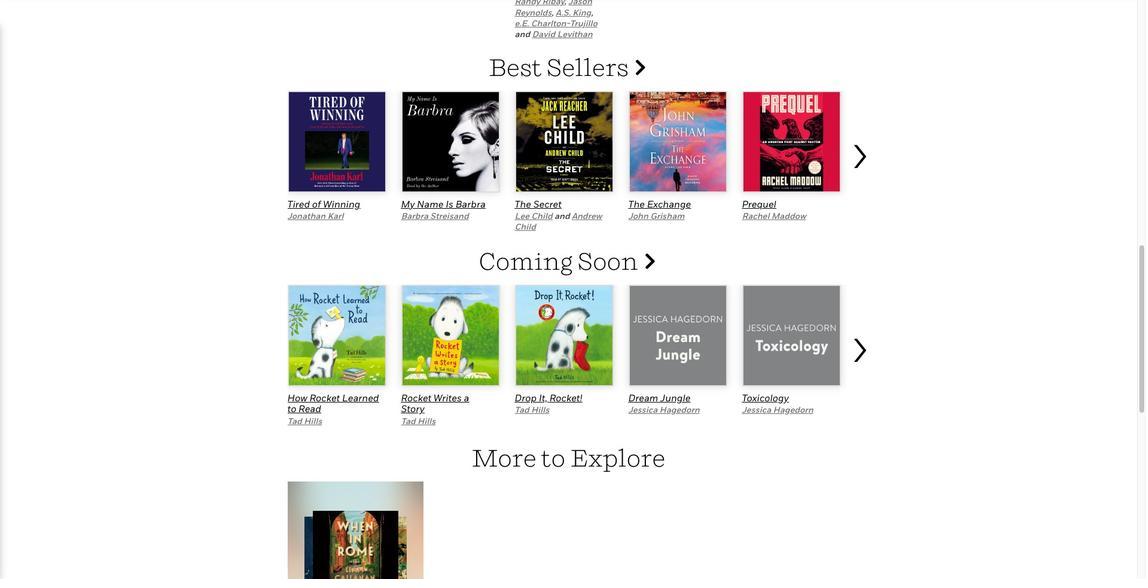 Task type: vqa. For each thing, say whether or not it's contained in the screenshot.


Task type: describe. For each thing, give the bounding box(es) containing it.
1 vertical spatial to
[[542, 443, 566, 472]]

tad inside how rocket learned to read tad hills
[[287, 416, 302, 426]]

learned
[[342, 392, 379, 404]]

how
[[287, 392, 307, 404]]

rocket!
[[550, 392, 582, 404]]

toxicology jessica hagedorn
[[742, 392, 813, 415]]

a.s.
[[556, 7, 571, 17]]

to inside how rocket learned to read tad hills
[[287, 403, 296, 415]]

my name is barbra link
[[401, 198, 486, 210]]

a
[[464, 392, 469, 404]]

drop it, rocket! image
[[515, 285, 614, 386]]

lee
[[515, 211, 529, 221]]

karl
[[328, 211, 344, 221]]

jessica inside toxicology jessica hagedorn
[[742, 405, 771, 415]]

the secret image
[[515, 91, 614, 193]]

david levithan link
[[532, 29, 593, 39]]

drop it, rocket! tad hills
[[515, 392, 582, 415]]

hagedorn inside dream jungle jessica hagedorn
[[660, 405, 700, 415]]

tad inside drop it, rocket! tad hills
[[515, 405, 529, 415]]

the for the secret
[[515, 198, 531, 210]]

tad hills link for read
[[287, 416, 322, 426]]

jungle
[[661, 392, 691, 404]]

is
[[446, 198, 454, 210]]

coming soon
[[479, 246, 643, 275]]

, a.s. king , e.e. charlton-trujillo and david levithan
[[515, 7, 598, 39]]

king
[[573, 7, 591, 17]]

andrew child link
[[515, 211, 602, 232]]

audiobooks image
[[304, 511, 407, 579]]

story
[[401, 403, 425, 415]]

the secret
[[515, 198, 562, 210]]

rachel maddow link
[[742, 211, 806, 221]]

rocket inside rocket writes a story tad hills
[[401, 392, 432, 404]]

the exchange image
[[629, 91, 727, 193]]

dream
[[629, 392, 658, 404]]

levithan
[[557, 29, 593, 39]]

rocket writes a story tad hills
[[401, 392, 469, 426]]

toxicology image
[[742, 285, 841, 386]]

sellers
[[547, 53, 629, 81]]

drop it, rocket! link
[[515, 392, 582, 404]]

john grisham link
[[629, 211, 685, 221]]

secret
[[533, 198, 562, 210]]

1 horizontal spatial barbra
[[456, 198, 486, 210]]

soon
[[578, 246, 639, 275]]

tad inside rocket writes a story tad hills
[[401, 416, 416, 426]]

prequel rachel maddow
[[742, 198, 806, 221]]

grisham
[[650, 211, 685, 221]]

the secret link
[[515, 198, 562, 210]]

child for andrew child
[[515, 222, 536, 232]]

prequel image
[[742, 91, 841, 193]]

hagedorn inside toxicology jessica hagedorn
[[773, 405, 813, 415]]

john
[[629, 211, 649, 221]]

coming soon link
[[479, 246, 655, 275]]

the exchange link
[[629, 198, 691, 210]]

› link for best sellers
[[850, 116, 874, 233]]

tired
[[287, 198, 310, 210]]

barbra streisand link
[[401, 211, 469, 221]]

jonathan karl link
[[287, 211, 344, 221]]



Task type: locate. For each thing, give the bounding box(es) containing it.
rachel
[[742, 211, 770, 221]]

lee child and
[[515, 211, 572, 221]]

david
[[532, 29, 555, 39]]

read
[[299, 403, 321, 415]]

prequel link
[[742, 198, 776, 210]]

jessica down the toxicology link
[[742, 405, 771, 415]]

best
[[489, 53, 542, 81]]

tad hills link down the drop
[[515, 405, 549, 415]]

hagedorn down toxicology
[[773, 405, 813, 415]]

charlton-
[[531, 18, 570, 28]]

1 horizontal spatial jessica
[[742, 405, 771, 415]]

1 horizontal spatial to
[[542, 443, 566, 472]]

0 vertical spatial barbra
[[456, 198, 486, 210]]

1 , from the left
[[552, 7, 554, 17]]

to left read
[[287, 403, 296, 415]]

barbra down my
[[401, 211, 428, 221]]

dream jungle image
[[629, 285, 727, 386]]

to right more on the bottom left
[[542, 443, 566, 472]]

0 vertical spatial › link
[[850, 116, 874, 233]]

1 horizontal spatial rocket
[[401, 392, 432, 404]]

1 horizontal spatial hagedorn
[[773, 405, 813, 415]]

the inside the exchange john grisham
[[629, 198, 645, 210]]

hills inside drop it, rocket! tad hills
[[531, 405, 549, 415]]

1 horizontal spatial hills
[[418, 416, 436, 426]]

the up lee
[[515, 198, 531, 210]]

0 horizontal spatial barbra
[[401, 211, 428, 221]]

child for lee child and
[[531, 211, 553, 221]]

to
[[287, 403, 296, 415], [542, 443, 566, 472]]

0 horizontal spatial jessica hagedorn link
[[629, 405, 700, 415]]

tired of winning image
[[287, 91, 386, 193]]

reynolds
[[515, 7, 552, 17]]

jessica hagedorn link down toxicology
[[742, 405, 813, 415]]

prequel
[[742, 198, 776, 210]]

0 horizontal spatial and
[[515, 29, 530, 39]]

hills down story
[[418, 416, 436, 426]]

name
[[417, 198, 444, 210]]

tired of winning link
[[287, 198, 360, 210]]

jessica inside dream jungle jessica hagedorn
[[629, 405, 658, 415]]

toxicology link
[[742, 392, 789, 404]]

tired of winning jonathan karl
[[287, 198, 360, 221]]

1 horizontal spatial tad
[[401, 416, 416, 426]]

0 horizontal spatial to
[[287, 403, 296, 415]]

1 horizontal spatial tad hills link
[[401, 416, 436, 426]]

best sellers
[[489, 53, 634, 81]]

, left a.s.
[[552, 7, 554, 17]]

2 › from the top
[[850, 315, 869, 372]]

2 jessica from the left
[[742, 405, 771, 415]]

0 horizontal spatial tad
[[287, 416, 302, 426]]

2 rocket from the left
[[401, 392, 432, 404]]

andrew child
[[515, 211, 602, 232]]

1 horizontal spatial the
[[629, 198, 645, 210]]

rocket left 'writes'
[[401, 392, 432, 404]]

0 horizontal spatial hills
[[304, 416, 322, 426]]

tad hills link
[[515, 405, 549, 415], [287, 416, 322, 426], [401, 416, 436, 426]]

my name is barbra image
[[401, 91, 500, 193]]

my
[[401, 198, 415, 210]]

jessica
[[629, 405, 658, 415], [742, 405, 771, 415]]

tad hills link for tad
[[401, 416, 436, 426]]

1 vertical spatial child
[[515, 222, 536, 232]]

1 horizontal spatial ,
[[591, 7, 593, 17]]

1 jessica from the left
[[629, 405, 658, 415]]

1 › link from the top
[[850, 116, 874, 233]]

best sellers link
[[489, 53, 646, 81]]

1 vertical spatial › link
[[850, 310, 874, 427]]

a.s. king link
[[556, 7, 591, 17]]

maddow
[[772, 211, 806, 221]]

tad
[[515, 405, 529, 415], [287, 416, 302, 426], [401, 416, 416, 426]]

› link for coming soon
[[850, 310, 874, 427]]

jason reynolds link
[[515, 0, 592, 17]]

drop
[[515, 392, 537, 404]]

2 , from the left
[[591, 7, 593, 17]]

1 rocket from the left
[[310, 392, 340, 404]]

e.e. charlton-trujillo link
[[515, 18, 598, 28]]

hills down read
[[304, 416, 322, 426]]

hills inside how rocket learned to read tad hills
[[304, 416, 322, 426]]

dream jungle link
[[629, 392, 691, 404]]

coming
[[479, 246, 573, 275]]

jessica hagedorn link for jungle
[[629, 405, 700, 415]]

writes
[[434, 392, 462, 404]]

jessica hagedorn link for jessica
[[742, 405, 813, 415]]

2 horizontal spatial hills
[[531, 405, 549, 415]]

rocket inside how rocket learned to read tad hills
[[310, 392, 340, 404]]

and down e.e.
[[515, 29, 530, 39]]

1 hagedorn from the left
[[660, 405, 700, 415]]

of
[[312, 198, 321, 210]]

explore
[[570, 443, 666, 472]]

the for the exchange john grisham
[[629, 198, 645, 210]]

how rocket learned to read image
[[287, 285, 386, 386]]

my name is barbra barbra streisand
[[401, 198, 486, 221]]

hills down it,
[[531, 405, 549, 415]]

e.e.
[[515, 18, 529, 28]]

rocket writes a story image
[[401, 285, 500, 386]]

hagedorn
[[660, 405, 700, 415], [773, 405, 813, 415]]

more to explore
[[472, 443, 666, 472]]

hagedorn down jungle
[[660, 405, 700, 415]]

0 horizontal spatial tad hills link
[[287, 416, 322, 426]]

child inside andrew child
[[515, 222, 536, 232]]

more
[[472, 443, 537, 472]]

rocket writes a story link
[[401, 392, 469, 415]]

jason
[[569, 0, 592, 6]]

dream jungle jessica hagedorn
[[629, 392, 700, 415]]

toxicology
[[742, 392, 789, 404]]

› for best sellers
[[850, 121, 869, 179]]

jonathan
[[287, 211, 326, 221]]

jason reynolds
[[515, 0, 592, 17]]

how rocket learned to read link
[[287, 392, 379, 415]]

1 the from the left
[[515, 198, 531, 210]]

tad down read
[[287, 416, 302, 426]]

rocket
[[310, 392, 340, 404], [401, 392, 432, 404]]

0 horizontal spatial hagedorn
[[660, 405, 700, 415]]

child down lee
[[515, 222, 536, 232]]

trujillo
[[570, 18, 598, 28]]

child down the secret
[[531, 211, 553, 221]]

tad down the drop
[[515, 405, 529, 415]]

0 vertical spatial and
[[515, 29, 530, 39]]

0 horizontal spatial ,
[[552, 7, 554, 17]]

barbra
[[456, 198, 486, 210], [401, 211, 428, 221]]

› for coming soon
[[850, 315, 869, 372]]

hills
[[531, 405, 549, 415], [304, 416, 322, 426], [418, 416, 436, 426]]

2 the from the left
[[629, 198, 645, 210]]

hills inside rocket writes a story tad hills
[[418, 416, 436, 426]]

tad hills link down story
[[401, 416, 436, 426]]

how rocket learned to read tad hills
[[287, 392, 379, 426]]

jessica hagedorn link down dream jungle link
[[629, 405, 700, 415]]

child
[[531, 211, 553, 221], [515, 222, 536, 232]]

0 horizontal spatial the
[[515, 198, 531, 210]]

0 vertical spatial to
[[287, 403, 296, 415]]

› link
[[850, 116, 874, 233], [850, 310, 874, 427]]

jessica hagedorn link
[[629, 405, 700, 415], [742, 405, 813, 415]]

0 vertical spatial child
[[531, 211, 553, 221]]

lee child link
[[515, 211, 553, 221]]

2 hagedorn from the left
[[773, 405, 813, 415]]

1 vertical spatial ›
[[850, 315, 869, 372]]

and inside , a.s. king , e.e. charlton-trujillo and david levithan
[[515, 29, 530, 39]]

1 jessica hagedorn link from the left
[[629, 405, 700, 415]]

winning
[[323, 198, 360, 210]]

streisand
[[430, 211, 469, 221]]

2 jessica hagedorn link from the left
[[742, 405, 813, 415]]

1 › from the top
[[850, 121, 869, 179]]

jessica down dream
[[629, 405, 658, 415]]

tad down story
[[401, 416, 416, 426]]

tad hills link down read
[[287, 416, 322, 426]]

it,
[[539, 392, 547, 404]]

exchange
[[647, 198, 691, 210]]

›
[[850, 121, 869, 179], [850, 315, 869, 372]]

tad hills link for hills
[[515, 405, 549, 415]]

barbra right is on the top
[[456, 198, 486, 210]]

andrew
[[572, 211, 602, 221]]

, up 'trujillo'
[[591, 7, 593, 17]]

the up john
[[629, 198, 645, 210]]

1 horizontal spatial jessica hagedorn link
[[742, 405, 813, 415]]

,
[[552, 7, 554, 17], [591, 7, 593, 17]]

1 horizontal spatial and
[[555, 211, 570, 221]]

rocket right how
[[310, 392, 340, 404]]

and
[[515, 29, 530, 39], [555, 211, 570, 221]]

2 horizontal spatial tad
[[515, 405, 529, 415]]

0 horizontal spatial jessica
[[629, 405, 658, 415]]

0 vertical spatial ›
[[850, 121, 869, 179]]

1 vertical spatial and
[[555, 211, 570, 221]]

the
[[515, 198, 531, 210], [629, 198, 645, 210]]

and down secret at the top of page
[[555, 211, 570, 221]]

1 vertical spatial barbra
[[401, 211, 428, 221]]

the exchange john grisham
[[629, 198, 691, 221]]

2 horizontal spatial tad hills link
[[515, 405, 549, 415]]

2 › link from the top
[[850, 310, 874, 427]]

0 horizontal spatial rocket
[[310, 392, 340, 404]]



